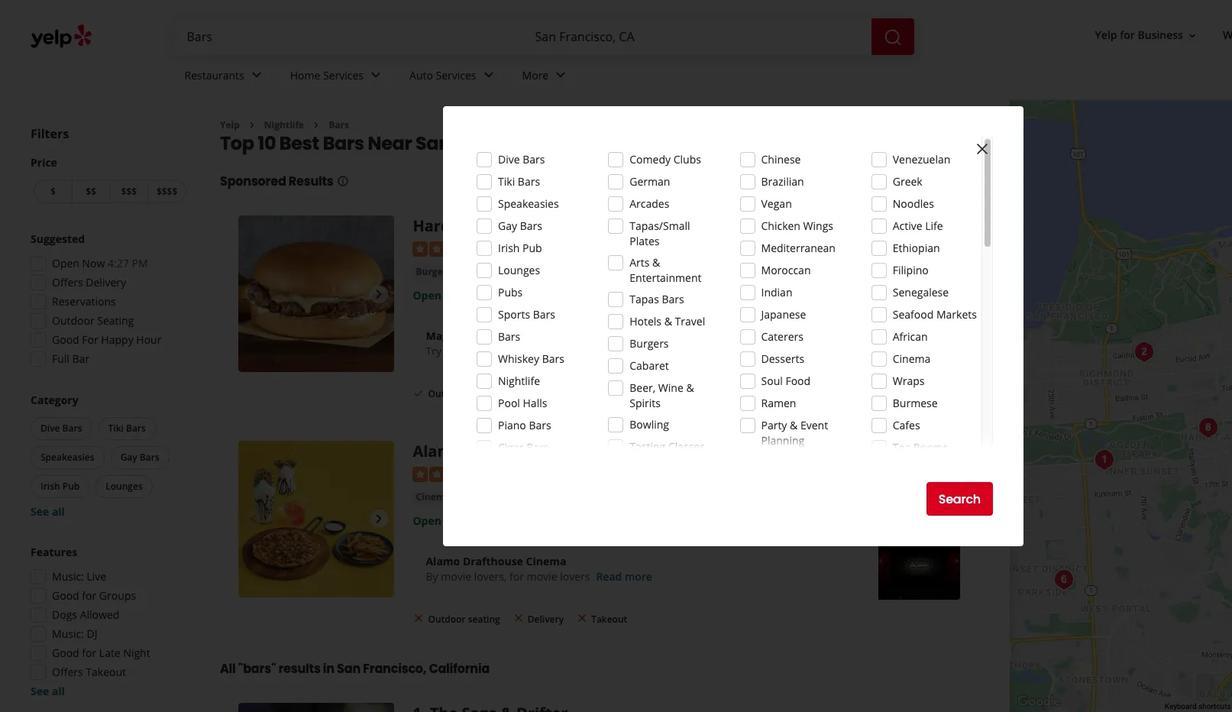 Task type: locate. For each thing, give the bounding box(es) containing it.
outdoor seating for rock
[[428, 387, 500, 400]]

1 seating from the top
[[468, 387, 500, 400]]

speakeasies inside 'search' dialog
[[498, 196, 559, 211]]

all down offers takeout at the left of page
[[52, 684, 65, 698]]

2 vertical spatial outdoor
[[428, 613, 466, 626]]

keyboard
[[1165, 702, 1197, 711]]

mediterranean
[[761, 241, 836, 255]]

pub down speakeasies button
[[62, 480, 80, 493]]

tiki
[[498, 174, 515, 189], [108, 422, 124, 435]]

read right today!
[[580, 344, 606, 358]]

0 vertical spatial lounges
[[498, 263, 540, 277]]

here
[[508, 328, 534, 343]]

see all down irish pub button
[[31, 504, 65, 519]]

good for groups
[[52, 588, 136, 603]]

1 horizontal spatial movie
[[527, 569, 557, 584]]

2 vertical spatial good
[[52, 646, 79, 660]]

24 chevron down v2 image for auto services
[[480, 66, 498, 84]]

None search field
[[175, 18, 917, 55]]

16 close v2 image
[[413, 612, 425, 625], [513, 612, 525, 625], [576, 612, 588, 625]]

all for category
[[52, 504, 65, 519]]

alamo up by
[[426, 554, 460, 568]]

burgers down 2.8 star rating image
[[416, 265, 452, 278]]

$$$$
[[157, 185, 178, 198]]

for up offers takeout at the left of page
[[82, 646, 96, 660]]

pm up sports
[[500, 288, 516, 302]]

san right near
[[416, 131, 451, 156]]

yelp for yelp for business
[[1095, 28, 1118, 42]]

filipino
[[893, 263, 929, 277]]

1 24 chevron down v2 image from the left
[[367, 66, 385, 84]]

cinema down african
[[893, 351, 931, 366]]

yelp for business button
[[1089, 22, 1205, 49]]

alamo drafthouse cinema new mission
[[413, 441, 715, 462]]

more right lovers on the left of the page
[[625, 569, 653, 584]]

0 horizontal spatial 16 close v2 image
[[413, 612, 425, 625]]

read inside magic kicks off here try our new kids menu today! read more
[[580, 344, 606, 358]]

see all down offers takeout at the left of page
[[31, 684, 65, 698]]

fisherman's
[[648, 265, 708, 280]]

1 horizontal spatial 24 chevron down v2 image
[[480, 66, 498, 84]]

1 horizontal spatial irish pub
[[498, 241, 542, 255]]

more up cabaret
[[609, 344, 636, 358]]

dive bars
[[498, 152, 545, 167], [40, 422, 82, 435]]

2 vertical spatial delivery
[[528, 613, 564, 626]]

1 see all button from the top
[[31, 504, 65, 519]]

all down irish pub button
[[52, 504, 65, 519]]

0 vertical spatial previous image
[[245, 285, 263, 303]]

2 16 close v2 image from the left
[[513, 612, 525, 625]]

0 horizontal spatial 16 checkmark v2 image
[[413, 387, 425, 399]]

gay inside 'search' dialog
[[498, 219, 517, 233]]

1 vertical spatial see
[[31, 684, 49, 698]]

16 close v2 image for takeout
[[576, 612, 588, 625]]

1 horizontal spatial dive bars
[[498, 152, 545, 167]]

outdoor seating down lovers,
[[428, 613, 500, 626]]

lost and found image
[[1049, 564, 1080, 595]]

0 vertical spatial yelp
[[1095, 28, 1118, 42]]

for inside alamo drafthouse cinema by movie lovers, for movie lovers read more
[[510, 569, 524, 584]]

yelp for the yelp link
[[220, 118, 240, 131]]

1 previous image from the top
[[245, 285, 263, 303]]

services right auto in the top left of the page
[[436, 68, 476, 82]]

for for groups
[[82, 588, 96, 603]]

read right lovers on the left of the page
[[596, 569, 622, 584]]

next image
[[370, 285, 389, 303]]

yelp left 10
[[220, 118, 240, 131]]

halls
[[523, 396, 547, 410]]

0 horizontal spatial california
[[429, 660, 490, 678]]

0 vertical spatial outdoor seating
[[428, 387, 500, 400]]

japanese
[[761, 307, 806, 322]]

24 chevron down v2 image right more
[[552, 66, 570, 84]]

1 outdoor seating from the top
[[428, 387, 500, 400]]

for
[[82, 332, 98, 347]]

16 close v2 image for outdoor seating
[[413, 612, 425, 625]]

tiki bars up gay bars button
[[108, 422, 146, 435]]

lounges up pubs at the left top of the page
[[498, 263, 540, 277]]

1 movie from the left
[[441, 569, 472, 584]]

1 vertical spatial alamo
[[426, 554, 460, 568]]

reservations
[[52, 294, 116, 309]]

irish down speakeasies button
[[40, 480, 60, 493]]

16 checkmark v2 image
[[413, 387, 425, 399], [513, 387, 525, 399]]

yelp inside 'button'
[[1095, 28, 1118, 42]]

1 vertical spatial group
[[28, 393, 190, 520]]

open until 10:00 pm
[[413, 288, 516, 302]]

for left business
[[1120, 28, 1135, 42]]

plates
[[630, 234, 660, 248]]

the sage & drifter image
[[1090, 444, 1120, 475]]

good for good for groups
[[52, 588, 79, 603]]

slideshow element
[[238, 216, 395, 372], [238, 441, 395, 597]]

previous image
[[245, 285, 263, 303], [245, 510, 263, 528]]

1 horizontal spatial nightlife
[[498, 374, 540, 388]]

lounges down gay bars button
[[106, 480, 143, 493]]

24 chevron down v2 image right auto services
[[480, 66, 498, 84]]

0 horizontal spatial irish
[[40, 480, 60, 493]]

1 horizontal spatial irish
[[498, 241, 520, 255]]

1 vertical spatial dive bars
[[40, 422, 82, 435]]

open down suggested
[[52, 256, 79, 271]]

good up dogs
[[52, 588, 79, 603]]

& inside party & event planning
[[790, 418, 798, 432]]

1 16 checkmark v2 image from the left
[[413, 387, 425, 399]]

1 horizontal spatial gay
[[498, 219, 517, 233]]

kicks
[[460, 328, 488, 343]]

0 vertical spatial group
[[26, 232, 190, 371]]

drafthouse up lovers,
[[463, 554, 523, 568]]

1 horizontal spatial tiki
[[498, 174, 515, 189]]

24 chevron down v2 image inside more link
[[552, 66, 570, 84]]

10
[[258, 131, 276, 156]]

tiki inside button
[[108, 422, 124, 435]]

in
[[323, 660, 335, 678]]

hard
[[413, 216, 451, 236]]

0 horizontal spatial san
[[337, 660, 361, 678]]

burgers
[[416, 265, 452, 278], [630, 336, 669, 351]]

0 vertical spatial dive
[[498, 152, 520, 167]]

dive down category
[[40, 422, 60, 435]]

16 chevron right v2 image left bars link at top
[[310, 119, 323, 131]]

dive bars up cafe
[[498, 152, 545, 167]]

gay bars
[[498, 219, 542, 233], [120, 451, 160, 464]]

0 vertical spatial pub
[[523, 241, 542, 255]]

0 vertical spatial tiki
[[498, 174, 515, 189]]

1 vertical spatial gay bars
[[120, 451, 160, 464]]

chinese
[[761, 152, 801, 167]]

caterers
[[761, 329, 804, 344]]

cinema down 3.5 star rating image
[[416, 490, 451, 503]]

movie left lovers on the left of the page
[[527, 569, 557, 584]]

1 see all from the top
[[31, 504, 65, 519]]

speakeasies up cafe
[[498, 196, 559, 211]]

see all button for features
[[31, 684, 65, 698]]

1 horizontal spatial san
[[416, 131, 451, 156]]

nightlife right top
[[264, 118, 304, 131]]

1 vertical spatial lounges
[[106, 480, 143, 493]]

cafe
[[495, 216, 529, 236]]

outdoor down our
[[428, 387, 466, 400]]

0 vertical spatial speakeasies
[[498, 196, 559, 211]]

california
[[552, 131, 643, 156], [429, 660, 490, 678]]

good down music: dj
[[52, 646, 79, 660]]

2 music: from the top
[[52, 627, 84, 641]]

pm right 4:27
[[132, 256, 148, 271]]

speakeasies
[[498, 196, 559, 211], [40, 451, 94, 464]]

irish pub down cafe
[[498, 241, 542, 255]]

0 vertical spatial open
[[52, 256, 79, 271]]

fisherman's wharf
[[648, 265, 742, 280]]

music: down the features
[[52, 569, 84, 584]]

24 chevron down v2 image right restaurants
[[247, 66, 266, 84]]

group containing features
[[26, 545, 190, 699]]

24 chevron down v2 image inside the home services link
[[367, 66, 385, 84]]

for for late
[[82, 646, 96, 660]]

outdoor down reservations
[[52, 313, 94, 328]]

0 horizontal spatial dive
[[40, 422, 60, 435]]

2 offers from the top
[[52, 665, 83, 679]]

pub right 2.8
[[523, 241, 542, 255]]

bars inside button
[[140, 451, 160, 464]]

burgers link
[[413, 264, 455, 280]]

next image
[[370, 510, 389, 528]]

see all button down offers takeout at the left of page
[[31, 684, 65, 698]]

2 24 chevron down v2 image from the left
[[552, 66, 570, 84]]

0 horizontal spatial 24 chevron down v2 image
[[367, 66, 385, 84]]

nightlife inside 'search' dialog
[[498, 374, 540, 388]]

open down burgers button
[[413, 288, 442, 302]]

2 horizontal spatial 16 close v2 image
[[576, 612, 588, 625]]

delivery down open now 4:27 pm
[[86, 275, 126, 290]]

0 horizontal spatial irish pub
[[40, 480, 80, 493]]

1 music: from the top
[[52, 569, 84, 584]]

for inside 'button'
[[1120, 28, 1135, 42]]

1 horizontal spatial 16 chevron right v2 image
[[310, 119, 323, 131]]

group
[[26, 232, 190, 371], [28, 393, 190, 520], [26, 545, 190, 699]]

scarlet lounge image
[[1130, 337, 1160, 367]]

tiki up cafe
[[498, 174, 515, 189]]

2 slideshow element from the top
[[238, 441, 395, 597]]

0 vertical spatial gay bars
[[498, 219, 542, 233]]

tapas/small plates
[[630, 219, 690, 248]]

map region
[[897, 0, 1233, 712]]

alamo up 3.5 star rating image
[[413, 441, 462, 462]]

delivery for hard
[[528, 387, 564, 400]]

lounges inside button
[[106, 480, 143, 493]]

dj
[[87, 627, 97, 641]]

delivery
[[86, 275, 126, 290], [528, 387, 564, 400], [528, 613, 564, 626]]

auto
[[410, 68, 433, 82]]

1 all from the top
[[52, 504, 65, 519]]

gay down the 'tiki bars' button
[[120, 451, 137, 464]]

$ button
[[34, 180, 72, 203]]

all
[[220, 660, 236, 678]]

open for now
[[52, 256, 79, 271]]

user actions element
[[1083, 21, 1233, 52]]

0 horizontal spatial pub
[[62, 480, 80, 493]]

1 vertical spatial irish
[[40, 480, 60, 493]]

16 checkmark v2 image for delivery
[[513, 387, 525, 399]]

0 vertical spatial see
[[31, 504, 49, 519]]

0 vertical spatial dive bars
[[498, 152, 545, 167]]

music:
[[52, 569, 84, 584], [52, 627, 84, 641]]

drafthouse down "piano"
[[466, 441, 552, 462]]

live
[[87, 569, 106, 584]]

1 vertical spatial irish pub
[[40, 480, 80, 493]]

24 chevron down v2 image inside restaurants "link"
[[247, 66, 266, 84]]

1 horizontal spatial dive
[[498, 152, 520, 167]]

3 16 close v2 image from the left
[[576, 612, 588, 625]]

0 horizontal spatial services
[[323, 68, 364, 82]]

"bars"
[[238, 660, 276, 678]]

comedy clubs
[[630, 152, 701, 167]]

see for features
[[31, 684, 49, 698]]

pm for open until 10:00 pm
[[500, 288, 516, 302]]

1 vertical spatial pub
[[62, 480, 80, 493]]

0 horizontal spatial lounges
[[106, 480, 143, 493]]

1 horizontal spatial speakeasies
[[498, 196, 559, 211]]

1 vertical spatial gay
[[120, 451, 137, 464]]

bars
[[329, 118, 349, 131], [323, 131, 364, 156], [523, 152, 545, 167], [518, 174, 540, 189], [520, 219, 542, 233], [619, 265, 639, 278], [662, 292, 684, 306], [533, 307, 555, 322], [498, 329, 521, 344], [542, 351, 565, 366], [529, 418, 551, 432], [62, 422, 82, 435], [126, 422, 146, 435], [527, 440, 549, 455], [140, 451, 160, 464]]

irish down cafe
[[498, 241, 520, 255]]

top 10 best bars near san francisco, california
[[220, 131, 643, 156]]

16 checkmark v2 image for outdoor seating
[[413, 387, 425, 399]]

dive bars down category
[[40, 422, 82, 435]]

2 16 chevron right v2 image from the left
[[310, 119, 323, 131]]

offers takeout
[[52, 665, 126, 679]]

2 24 chevron down v2 image from the left
[[480, 66, 498, 84]]

& right the wine on the bottom right
[[686, 381, 694, 395]]

outdoor seating down new
[[428, 387, 500, 400]]

0 vertical spatial more
[[609, 344, 636, 358]]

1 horizontal spatial yelp
[[1095, 28, 1118, 42]]

burgers up cabaret
[[630, 336, 669, 351]]

0 vertical spatial gay
[[498, 219, 517, 233]]

2 see all from the top
[[31, 684, 65, 698]]

2 good from the top
[[52, 588, 79, 603]]

san right in
[[337, 660, 361, 678]]

1 16 close v2 image from the left
[[413, 612, 425, 625]]

0 vertical spatial irish pub
[[498, 241, 542, 255]]

1 vertical spatial dive
[[40, 422, 60, 435]]

american (traditional) button
[[461, 264, 570, 280]]

lovers,
[[474, 569, 507, 584]]

0 vertical spatial seating
[[468, 387, 500, 400]]

dive bars button
[[31, 417, 92, 440]]

& right arts
[[653, 255, 660, 270]]

gay up 2.8
[[498, 219, 517, 233]]

1 offers from the top
[[52, 275, 83, 290]]

late
[[99, 646, 121, 660]]

2 services from the left
[[436, 68, 476, 82]]

outdoor
[[52, 313, 94, 328], [428, 387, 466, 400], [428, 613, 466, 626]]

0 horizontal spatial yelp
[[220, 118, 240, 131]]

0 vertical spatial pm
[[132, 256, 148, 271]]

dive bars inside button
[[40, 422, 82, 435]]

tapas
[[630, 292, 659, 306]]

alamo inside alamo drafthouse cinema by movie lovers, for movie lovers read more
[[426, 554, 460, 568]]

delivery down alamo drafthouse cinema by movie lovers, for movie lovers read more
[[528, 613, 564, 626]]

1 vertical spatial burgers
[[630, 336, 669, 351]]

1 vertical spatial open
[[413, 288, 442, 302]]

speakeasies button
[[31, 446, 104, 469]]

price group
[[31, 155, 190, 206]]

see all button down irish pub button
[[31, 504, 65, 519]]

0 horizontal spatial gay
[[120, 451, 137, 464]]

music: down dogs
[[52, 627, 84, 641]]

pub inside 'search' dialog
[[523, 241, 542, 255]]

burgers button
[[413, 264, 455, 280]]

seating up "piano"
[[468, 387, 500, 400]]

all for features
[[52, 684, 65, 698]]

see
[[31, 504, 49, 519], [31, 684, 49, 698]]

3 good from the top
[[52, 646, 79, 660]]

0 horizontal spatial tiki
[[108, 422, 124, 435]]

services right home
[[323, 68, 364, 82]]

0 vertical spatial read
[[580, 344, 606, 358]]

$$ button
[[72, 180, 110, 203]]

0 vertical spatial slideshow element
[[238, 216, 395, 372]]

2 movie from the left
[[527, 569, 557, 584]]

0 vertical spatial alamo
[[413, 441, 462, 462]]

24 chevron down v2 image
[[367, 66, 385, 84], [480, 66, 498, 84]]

read
[[580, 344, 606, 358], [596, 569, 622, 584]]

& up planning at the bottom of page
[[790, 418, 798, 432]]

tiki bars up cafe
[[498, 174, 540, 189]]

0 vertical spatial see all
[[31, 504, 65, 519]]

1 vertical spatial nightlife
[[498, 374, 540, 388]]

markets
[[937, 307, 977, 322]]

&
[[653, 255, 660, 270], [665, 314, 672, 329], [686, 381, 694, 395], [790, 418, 798, 432]]

drafthouse for alamo drafthouse cinema new mission
[[466, 441, 552, 462]]

travel
[[675, 314, 705, 329]]

movie
[[441, 569, 472, 584], [527, 569, 557, 584]]

1 vertical spatial see all button
[[31, 684, 65, 698]]

dive up cafe
[[498, 152, 520, 167]]

& inside "arts & entertainment"
[[653, 255, 660, 270]]

0 horizontal spatial 16 chevron right v2 image
[[246, 119, 258, 131]]

1 vertical spatial good
[[52, 588, 79, 603]]

24 chevron down v2 image left auto in the top left of the page
[[367, 66, 385, 84]]

cocktail bars link
[[576, 264, 642, 280]]

1 vertical spatial seating
[[468, 613, 500, 626]]

for up dogs allowed
[[82, 588, 96, 603]]

cinema up lovers on the left of the page
[[526, 554, 567, 568]]

for right lovers,
[[510, 569, 524, 584]]

for for business
[[1120, 28, 1135, 42]]

3.5 star rating image
[[413, 467, 496, 482]]

0 horizontal spatial speakeasies
[[40, 451, 94, 464]]

1 good from the top
[[52, 332, 79, 347]]

nightlife down whiskey
[[498, 374, 540, 388]]

burmese
[[893, 396, 938, 410]]

1 vertical spatial offers
[[52, 665, 83, 679]]

suggested
[[31, 232, 85, 246]]

1 horizontal spatial tiki bars
[[498, 174, 540, 189]]

1 vertical spatial tiki
[[108, 422, 124, 435]]

noodles
[[893, 196, 934, 211]]

tiki up gay bars button
[[108, 422, 124, 435]]

hour
[[136, 332, 162, 347]]

0 vertical spatial burgers
[[416, 265, 452, 278]]

seating down lovers,
[[468, 613, 500, 626]]

outdoor down by
[[428, 613, 466, 626]]

delivery for alamo
[[528, 613, 564, 626]]

& left travel
[[665, 314, 672, 329]]

search button
[[927, 482, 993, 516]]

0 horizontal spatial gay bars
[[120, 451, 160, 464]]

1 horizontal spatial francisco,
[[454, 131, 549, 156]]

1 vertical spatial read
[[596, 569, 622, 584]]

slideshow element for hard
[[238, 216, 395, 372]]

yelp left business
[[1095, 28, 1118, 42]]

good up full
[[52, 332, 79, 347]]

0 vertical spatial takeout
[[592, 387, 628, 400]]

2 seating from the top
[[468, 613, 500, 626]]

1 vertical spatial speakeasies
[[40, 451, 94, 464]]

services inside auto services link
[[436, 68, 476, 82]]

16 chevron right v2 image
[[246, 119, 258, 131], [310, 119, 323, 131]]

24 chevron down v2 image
[[247, 66, 266, 84], [552, 66, 570, 84]]

2 all from the top
[[52, 684, 65, 698]]

night
[[123, 646, 150, 660]]

& for party
[[790, 418, 798, 432]]

2 see all button from the top
[[31, 684, 65, 698]]

brazilian
[[761, 174, 804, 189]]

1 vertical spatial pm
[[500, 288, 516, 302]]

irish inside irish pub button
[[40, 480, 60, 493]]

1 vertical spatial all
[[52, 684, 65, 698]]

movie right by
[[441, 569, 472, 584]]

offers down "good for late night"
[[52, 665, 83, 679]]

1 vertical spatial drafthouse
[[463, 554, 523, 568]]

1 services from the left
[[323, 68, 364, 82]]

& inside beer, wine & spirits
[[686, 381, 694, 395]]

party & event planning
[[761, 418, 828, 448]]

cigar bars
[[498, 440, 549, 455]]

1 slideshow element from the top
[[238, 216, 395, 372]]

arts
[[630, 255, 650, 270]]

comedy
[[630, 152, 671, 167]]

business categories element
[[172, 55, 1233, 99]]

delivery right pool
[[528, 387, 564, 400]]

offers up reservations
[[52, 275, 83, 290]]

more inside alamo drafthouse cinema by movie lovers, for movie lovers read more
[[625, 569, 653, 584]]

1 vertical spatial slideshow element
[[238, 441, 395, 597]]

gay bars up (1.1k at the left top of page
[[498, 219, 542, 233]]

16 chevron right v2 image right the yelp link
[[246, 119, 258, 131]]

group containing category
[[28, 393, 190, 520]]

services inside the home services link
[[323, 68, 364, 82]]

alamo drafthouse cinema new mission image
[[238, 441, 395, 597]]

alamo drafthouse cinema by movie lovers, for movie lovers read more
[[426, 554, 653, 584]]

irish pub down speakeasies button
[[40, 480, 80, 493]]

2 see from the top
[[31, 684, 49, 698]]

gay bars inside 'search' dialog
[[498, 219, 542, 233]]

gay bars down the 'tiki bars' button
[[120, 451, 160, 464]]

2 previous image from the top
[[245, 510, 263, 528]]

1 see from the top
[[31, 504, 49, 519]]

16 info v2 image
[[967, 140, 979, 152]]

2 outdoor seating from the top
[[428, 613, 500, 626]]

0 vertical spatial california
[[552, 131, 643, 156]]

see all button for category
[[31, 504, 65, 519]]

entertainment
[[630, 271, 702, 285]]

1 vertical spatial california
[[429, 660, 490, 678]]

1 horizontal spatial pub
[[523, 241, 542, 255]]

0 vertical spatial irish
[[498, 241, 520, 255]]

drafthouse inside alamo drafthouse cinema by movie lovers, for movie lovers read more
[[463, 554, 523, 568]]

search image
[[884, 28, 902, 46]]

1 horizontal spatial gay bars
[[498, 219, 542, 233]]

bowling
[[630, 417, 669, 432]]

speakeasies down dive bars button
[[40, 451, 94, 464]]

music: for music: live
[[52, 569, 84, 584]]

1 vertical spatial see all
[[31, 684, 65, 698]]

music: for music: dj
[[52, 627, 84, 641]]

alamo for alamo drafthouse cinema by movie lovers, for movie lovers read more
[[426, 554, 460, 568]]

good
[[52, 332, 79, 347], [52, 588, 79, 603], [52, 646, 79, 660]]

1 vertical spatial outdoor
[[428, 387, 466, 400]]

24 chevron down v2 image inside auto services link
[[480, 66, 498, 84]]

offers for offers delivery
[[52, 275, 83, 290]]

1 horizontal spatial 24 chevron down v2 image
[[552, 66, 570, 84]]

1 horizontal spatial 16 close v2 image
[[513, 612, 525, 625]]

2 16 checkmark v2 image from the left
[[513, 387, 525, 399]]

life
[[926, 219, 943, 233]]

seating for drafthouse
[[468, 613, 500, 626]]

0 vertical spatial drafthouse
[[466, 441, 552, 462]]

wharf
[[711, 265, 742, 280]]

menu
[[511, 344, 540, 358]]

1 horizontal spatial 16 checkmark v2 image
[[513, 387, 525, 399]]

takeout
[[592, 387, 628, 400], [592, 613, 628, 626], [86, 665, 126, 679]]

open down "cinema" button on the left bottom of the page
[[413, 513, 442, 528]]

see for category
[[31, 504, 49, 519]]

& for hotels
[[665, 314, 672, 329]]

1 24 chevron down v2 image from the left
[[247, 66, 266, 84]]

alamo
[[413, 441, 462, 462], [426, 554, 460, 568]]

1 vertical spatial takeout
[[592, 613, 628, 626]]

see all button
[[31, 504, 65, 519], [31, 684, 65, 698]]

1 16 chevron right v2 image from the left
[[246, 119, 258, 131]]



Task type: describe. For each thing, give the bounding box(es) containing it.
16 close v2 image for delivery
[[513, 612, 525, 625]]

slideshow element for alamo
[[238, 441, 395, 597]]

wings
[[804, 219, 834, 233]]

24 chevron down v2 image for more
[[552, 66, 570, 84]]

previous image for alamo drafthouse cinema new mission
[[245, 510, 263, 528]]

filters
[[31, 125, 69, 142]]

$$
[[86, 185, 96, 198]]

2 vertical spatial open
[[413, 513, 442, 528]]

dive inside dive bars button
[[40, 422, 60, 435]]

moroccan
[[761, 263, 811, 277]]

24 chevron down v2 image for restaurants
[[247, 66, 266, 84]]

open for until
[[413, 288, 442, 302]]

cinema left new
[[556, 441, 614, 462]]

tiki inside 'search' dialog
[[498, 174, 515, 189]]

0 vertical spatial delivery
[[86, 275, 126, 290]]

lounges button
[[96, 475, 153, 498]]

burgers inside button
[[416, 265, 452, 278]]

home services
[[290, 68, 364, 82]]

group containing suggested
[[26, 232, 190, 371]]

2 vertical spatial takeout
[[86, 665, 126, 679]]

pool
[[498, 396, 520, 410]]

all "bars" results in san francisco, california
[[220, 660, 490, 678]]

ethiopian
[[893, 241, 940, 255]]

tapas bars
[[630, 292, 684, 306]]

good for good for late night
[[52, 646, 79, 660]]

$$$$ button
[[148, 180, 186, 203]]

gay bars button
[[111, 446, 169, 469]]

dogs
[[52, 607, 77, 622]]

tea
[[893, 440, 911, 455]]

0 horizontal spatial francisco,
[[363, 660, 427, 678]]

alamo drafthouse cinema new mission link
[[413, 441, 715, 462]]

cabaret
[[630, 358, 669, 373]]

soul food
[[761, 374, 811, 388]]

music: dj
[[52, 627, 97, 641]]

good for good for happy hour
[[52, 332, 79, 347]]

piano bars
[[498, 418, 551, 432]]

classes
[[668, 439, 705, 454]]

sports
[[498, 307, 530, 322]]

16 chevron down v2 image
[[1187, 30, 1199, 42]]

read inside alamo drafthouse cinema by movie lovers, for movie lovers read more
[[596, 569, 622, 584]]

service/non-
[[893, 478, 957, 492]]

hotels & travel
[[630, 314, 705, 329]]

american (traditional) link
[[461, 264, 570, 280]]

full
[[52, 351, 69, 366]]

top
[[220, 131, 254, 156]]

2.8 star rating image
[[413, 241, 496, 257]]

active
[[893, 219, 923, 233]]

0 vertical spatial san
[[416, 131, 451, 156]]

burgers inside 'search' dialog
[[630, 336, 669, 351]]

wine
[[659, 381, 684, 395]]

outdoor seating for drafthouse
[[428, 613, 500, 626]]

lounges inside 'search' dialog
[[498, 263, 540, 277]]

results
[[289, 173, 334, 191]]

nightlife link
[[264, 118, 304, 131]]

irish pub inside button
[[40, 480, 80, 493]]

more inside magic kicks off here try our new kids menu today! read more
[[609, 344, 636, 358]]

best
[[280, 131, 319, 156]]

16 info v2 image
[[337, 175, 349, 187]]

outdoor seating
[[52, 313, 134, 328]]

active life
[[893, 219, 943, 233]]

0 vertical spatial outdoor
[[52, 313, 94, 328]]

& for arts
[[653, 255, 660, 270]]

services for auto services
[[436, 68, 476, 82]]

(traditional)
[[510, 265, 567, 278]]

search dialog
[[0, 0, 1233, 712]]

soul
[[761, 374, 783, 388]]

seating
[[97, 313, 134, 328]]

cinema inside alamo drafthouse cinema by movie lovers, for movie lovers read more
[[526, 554, 567, 568]]

our
[[444, 344, 462, 358]]

see all for features
[[31, 684, 65, 698]]

german
[[630, 174, 670, 189]]

irish inside 'search' dialog
[[498, 241, 520, 255]]

irish pub inside 'search' dialog
[[498, 241, 542, 255]]

hard rock cafe image
[[238, 216, 395, 372]]

cinema link
[[413, 490, 454, 505]]

kids
[[488, 344, 508, 358]]

$$$
[[121, 185, 137, 198]]

alamo for alamo drafthouse cinema new mission
[[413, 441, 462, 462]]

restaurants
[[185, 68, 244, 82]]

4:27
[[108, 256, 129, 271]]

try
[[426, 344, 442, 358]]

outdoor for hard
[[428, 387, 466, 400]]

zam zam image
[[1194, 412, 1224, 443]]

open now 4:27 pm
[[52, 256, 148, 271]]

pubs
[[498, 285, 523, 300]]

dive bars inside 'search' dialog
[[498, 152, 545, 167]]

seating for rock
[[468, 387, 500, 400]]

magic
[[426, 328, 457, 343]]

shortcuts
[[1199, 702, 1231, 711]]

arcades
[[630, 196, 670, 211]]

previous image for hard rock cafe
[[245, 285, 263, 303]]

gay inside button
[[120, 451, 137, 464]]

tasting
[[630, 439, 666, 454]]

2.8
[[502, 240, 517, 255]]

features
[[31, 545, 77, 559]]

1 vertical spatial san
[[337, 660, 361, 678]]

happy
[[101, 332, 133, 347]]

vegan
[[761, 196, 792, 211]]

hotels
[[630, 314, 662, 329]]

dive inside 'search' dialog
[[498, 152, 520, 167]]

outdoor for alamo
[[428, 613, 466, 626]]

today!
[[543, 344, 574, 358]]

drafthouse for alamo drafthouse cinema by movie lovers, for movie lovers read more
[[463, 554, 523, 568]]

offers delivery
[[52, 275, 126, 290]]

business
[[1138, 28, 1184, 42]]

venezuelan
[[893, 152, 951, 167]]

cinema inside button
[[416, 490, 451, 503]]

african
[[893, 329, 928, 344]]

24 chevron down v2 image for home services
[[367, 66, 385, 84]]

restaurants link
[[172, 55, 278, 99]]

offers for offers takeout
[[52, 665, 83, 679]]

pm for open now 4:27 pm
[[132, 256, 148, 271]]

tasting classes
[[630, 439, 705, 454]]

food
[[786, 374, 811, 388]]

close image
[[973, 140, 992, 158]]

bars inside "button"
[[619, 265, 639, 278]]

keyboard shortcuts button
[[1165, 702, 1231, 712]]

community service/non- profit
[[893, 462, 957, 507]]

auto services link
[[397, 55, 510, 99]]

reviews)
[[546, 240, 587, 255]]

0 vertical spatial nightlife
[[264, 118, 304, 131]]

cinema inside 'search' dialog
[[893, 351, 931, 366]]

good for late night
[[52, 646, 150, 660]]

cafes
[[893, 418, 921, 432]]

services for home services
[[323, 68, 364, 82]]

beer,
[[630, 381, 656, 395]]

ramen
[[761, 396, 797, 410]]

16 chevron right v2 image for bars
[[310, 119, 323, 131]]

lovers
[[560, 569, 590, 584]]

gay bars inside button
[[120, 451, 160, 464]]

bar
[[72, 351, 89, 366]]

google image
[[1014, 692, 1064, 712]]

tiki bars inside button
[[108, 422, 146, 435]]

16 chevron right v2 image for nightlife
[[246, 119, 258, 131]]

chicken wings
[[761, 219, 834, 233]]

tiki bars button
[[98, 417, 156, 440]]

community
[[893, 462, 951, 477]]

speakeasies inside button
[[40, 451, 94, 464]]

(1.1k
[[520, 240, 543, 255]]

pub inside button
[[62, 480, 80, 493]]

see all for category
[[31, 504, 65, 519]]

seafood
[[893, 307, 934, 322]]

clubs
[[674, 152, 701, 167]]

tiki bars inside 'search' dialog
[[498, 174, 540, 189]]



Task type: vqa. For each thing, say whether or not it's contained in the screenshot.
The Late
yes



